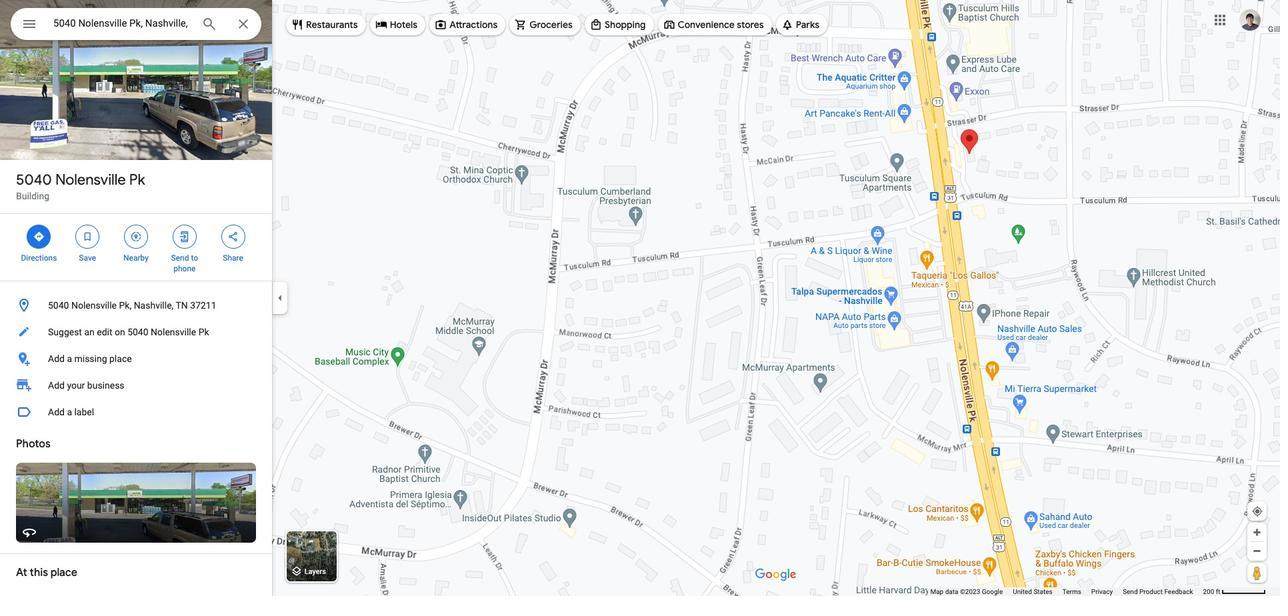 Task type: vqa. For each thing, say whether or not it's contained in the screenshot.


Task type: locate. For each thing, give the bounding box(es) containing it.
footer inside google maps element
[[930, 587, 1203, 596]]

add for add your business
[[48, 380, 65, 391]]

send for send product feedback
[[1123, 588, 1138, 595]]

send inside send to phone
[[171, 253, 189, 263]]

2 a from the top
[[67, 407, 72, 417]]

add left label
[[48, 407, 65, 417]]

nolensville
[[55, 171, 126, 189], [71, 300, 117, 311], [151, 327, 196, 337]]

0 vertical spatial 5040
[[16, 171, 52, 189]]

states
[[1034, 588, 1053, 595]]

united
[[1013, 588, 1032, 595]]

map data ©2023 google
[[930, 588, 1003, 595]]

5040
[[16, 171, 52, 189], [48, 300, 69, 311], [127, 327, 148, 337]]

1 vertical spatial 5040
[[48, 300, 69, 311]]

place down on
[[109, 353, 132, 364]]

0 vertical spatial place
[[109, 353, 132, 364]]

1 horizontal spatial pk
[[198, 327, 209, 337]]

nearby
[[123, 253, 149, 263]]

1 vertical spatial a
[[67, 407, 72, 417]]

missing
[[74, 353, 107, 364]]

map
[[930, 588, 944, 595]]

0 vertical spatial a
[[67, 353, 72, 364]]

1 horizontal spatial place
[[109, 353, 132, 364]]

a left missing
[[67, 353, 72, 364]]

google maps element
[[0, 0, 1280, 596]]

convenience stores
[[678, 19, 764, 31]]

building
[[16, 191, 49, 201]]

nolensville inside 5040 nolensville pk building
[[55, 171, 126, 189]]

send up phone
[[171, 253, 189, 263]]

ft
[[1216, 588, 1221, 595]]

zoom in image
[[1252, 527, 1262, 537]]

nolensville down tn
[[151, 327, 196, 337]]

1 vertical spatial add
[[48, 380, 65, 391]]

0 vertical spatial send
[[171, 253, 189, 263]]

pk down 37211
[[198, 327, 209, 337]]

google
[[982, 588, 1003, 595]]

1 add from the top
[[48, 353, 65, 364]]

place inside button
[[109, 353, 132, 364]]

0 vertical spatial nolensville
[[55, 171, 126, 189]]

pk inside 5040 nolensville pk building
[[129, 171, 145, 189]]

add your business
[[48, 380, 124, 391]]

shopping button
[[585, 9, 654, 41]]

tn
[[176, 300, 188, 311]]

place right this at the bottom left of the page
[[51, 566, 77, 579]]

an
[[84, 327, 95, 337]]

0 horizontal spatial send
[[171, 253, 189, 263]]

5040 nolensville pk, nashville, tn 37211
[[48, 300, 216, 311]]

add for add a missing place
[[48, 353, 65, 364]]

parks button
[[776, 9, 828, 41]]

2 add from the top
[[48, 380, 65, 391]]

nashville,
[[134, 300, 174, 311]]

1 vertical spatial place
[[51, 566, 77, 579]]

send left product
[[1123, 588, 1138, 595]]

footer
[[930, 587, 1203, 596]]

a
[[67, 353, 72, 364], [67, 407, 72, 417]]

0 vertical spatial pk
[[129, 171, 145, 189]]

a left label
[[67, 407, 72, 417]]

5040 inside 5040 nolensville pk building
[[16, 171, 52, 189]]

save
[[79, 253, 96, 263]]

parks
[[796, 19, 820, 31]]

edit
[[97, 327, 112, 337]]

pk
[[129, 171, 145, 189], [198, 327, 209, 337]]

restaurants
[[306, 19, 358, 31]]

groceries button
[[510, 9, 581, 41]]

pk up 
[[129, 171, 145, 189]]

convenience
[[678, 19, 735, 31]]

footer containing map data ©2023 google
[[930, 587, 1203, 596]]

place
[[109, 353, 132, 364], [51, 566, 77, 579]]

stores
[[737, 19, 764, 31]]

0 horizontal spatial place
[[51, 566, 77, 579]]

5040 for pk,
[[48, 300, 69, 311]]


[[130, 229, 142, 244]]

2 vertical spatial add
[[48, 407, 65, 417]]

3 add from the top
[[48, 407, 65, 417]]

None field
[[53, 15, 191, 31]]

5040 up suggest
[[48, 300, 69, 311]]

convenience stores button
[[658, 9, 772, 41]]

5040 up building at the left top of page
[[16, 171, 52, 189]]

5040 nolensville pk, nashville, tn 37211 button
[[0, 292, 272, 319]]

5040 right on
[[127, 327, 148, 337]]

1 vertical spatial nolensville
[[71, 300, 117, 311]]

send inside button
[[1123, 588, 1138, 595]]

at
[[16, 566, 27, 579]]

collapse side panel image
[[273, 291, 287, 305]]

1 vertical spatial pk
[[198, 327, 209, 337]]

suggest an edit on 5040 nolensville pk
[[48, 327, 209, 337]]

send product feedback
[[1123, 588, 1193, 595]]

add down suggest
[[48, 353, 65, 364]]


[[227, 229, 239, 244]]

attractions
[[450, 19, 498, 31]]

1 vertical spatial send
[[1123, 588, 1138, 595]]

send
[[171, 253, 189, 263], [1123, 588, 1138, 595]]

nolensville up 
[[55, 171, 126, 189]]

5040 nolensville pk building
[[16, 171, 145, 201]]

0 horizontal spatial pk
[[129, 171, 145, 189]]

add
[[48, 353, 65, 364], [48, 380, 65, 391], [48, 407, 65, 417]]

add left your
[[48, 380, 65, 391]]

to
[[191, 253, 198, 263]]

nolensville up an on the left of the page
[[71, 300, 117, 311]]


[[81, 229, 93, 244]]

200 ft
[[1203, 588, 1221, 595]]

5040 for pk
[[16, 171, 52, 189]]

1 horizontal spatial send
[[1123, 588, 1138, 595]]

product
[[1140, 588, 1163, 595]]

1 a from the top
[[67, 353, 72, 364]]

5040 Nolensville Pk, Nashville, TN 37211 field
[[11, 8, 261, 40]]

hotels
[[390, 19, 418, 31]]

0 vertical spatial add
[[48, 353, 65, 364]]



Task type: describe. For each thing, give the bounding box(es) containing it.
add a missing place button
[[0, 345, 272, 372]]

2 vertical spatial 5040
[[127, 327, 148, 337]]

united states
[[1013, 588, 1053, 595]]

google account: nolan park  
(nolan.park@adept.ai) image
[[1240, 9, 1261, 30]]

feedback
[[1165, 588, 1193, 595]]

at this place
[[16, 566, 77, 579]]

terms
[[1063, 588, 1081, 595]]

share
[[223, 253, 243, 263]]

pk inside button
[[198, 327, 209, 337]]

200
[[1203, 588, 1214, 595]]

pk,
[[119, 300, 131, 311]]

add your business link
[[0, 372, 272, 399]]


[[21, 15, 37, 33]]

nolensville for pk,
[[71, 300, 117, 311]]

privacy
[[1091, 588, 1113, 595]]

directions
[[21, 253, 57, 263]]

show street view coverage image
[[1248, 563, 1267, 583]]

suggest
[[48, 327, 82, 337]]

2 vertical spatial nolensville
[[151, 327, 196, 337]]

terms button
[[1063, 587, 1081, 596]]

this
[[30, 566, 48, 579]]

200 ft button
[[1203, 588, 1266, 595]]

actions for 5040 nolensville pk region
[[0, 214, 272, 281]]

 search field
[[11, 8, 261, 43]]

send product feedback button
[[1123, 587, 1193, 596]]

restaurants button
[[286, 9, 366, 41]]

shopping
[[605, 19, 646, 31]]

hotels button
[[370, 9, 426, 41]]


[[179, 229, 191, 244]]

privacy button
[[1091, 587, 1113, 596]]

photos
[[16, 437, 50, 451]]

add a label
[[48, 407, 94, 417]]

attractions button
[[430, 9, 506, 41]]

send to phone
[[171, 253, 198, 273]]

united states button
[[1013, 587, 1053, 596]]

send for send to phone
[[171, 253, 189, 263]]

groceries
[[530, 19, 573, 31]]

a for missing
[[67, 353, 72, 364]]

label
[[74, 407, 94, 417]]

37211
[[190, 300, 216, 311]]


[[33, 229, 45, 244]]

phone
[[174, 264, 196, 273]]

data
[[945, 588, 959, 595]]

add a label button
[[0, 399, 272, 425]]

none field inside 5040 nolensville pk, nashville, tn 37211 field
[[53, 15, 191, 31]]

a for label
[[67, 407, 72, 417]]

©2023
[[960, 588, 980, 595]]

add for add a label
[[48, 407, 65, 417]]

business
[[87, 380, 124, 391]]

 button
[[11, 8, 48, 43]]

show your location image
[[1252, 505, 1264, 517]]

suggest an edit on 5040 nolensville pk button
[[0, 319, 272, 345]]

zoom out image
[[1252, 546, 1262, 556]]

your
[[67, 380, 85, 391]]

add a missing place
[[48, 353, 132, 364]]

nolensville for pk
[[55, 171, 126, 189]]

layers
[[305, 568, 326, 576]]

5040 nolensville pk main content
[[0, 0, 272, 596]]

on
[[115, 327, 125, 337]]



